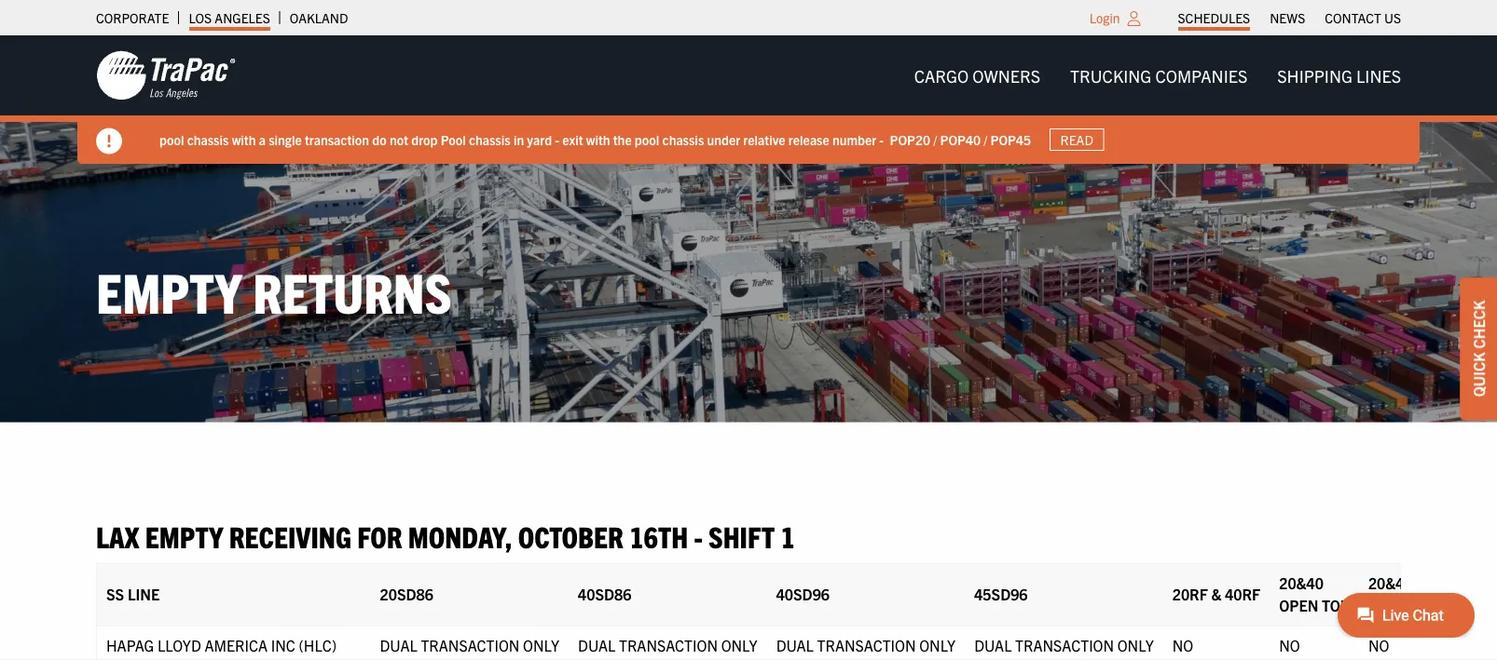 Task type: locate. For each thing, give the bounding box(es) containing it.
-
[[555, 131, 559, 148], [879, 131, 884, 148], [694, 518, 703, 554]]

transaction
[[421, 636, 520, 655], [619, 636, 718, 655], [817, 636, 916, 655], [1015, 636, 1114, 655]]

1 horizontal spatial /
[[984, 131, 987, 148]]

with
[[232, 131, 256, 148], [586, 131, 610, 148]]

1 with from the left
[[232, 131, 256, 148]]

3 no from the left
[[1368, 636, 1389, 655]]

dual transaction only down 40sd86
[[578, 636, 758, 655]]

pool right the
[[635, 131, 659, 148]]

dual
[[380, 636, 417, 655], [578, 636, 616, 655], [776, 636, 814, 655], [974, 636, 1012, 655]]

0 vertical spatial menu bar
[[1168, 5, 1411, 31]]

chassis left under
[[662, 131, 704, 148]]

companies
[[1155, 65, 1248, 86]]

0 horizontal spatial pool
[[159, 131, 184, 148]]

pool
[[159, 131, 184, 148], [635, 131, 659, 148]]

corporate link
[[96, 5, 169, 31]]

1 only from the left
[[523, 636, 559, 655]]

only
[[523, 636, 559, 655], [721, 636, 758, 655], [919, 636, 956, 655], [1117, 636, 1154, 655]]

contact us link
[[1325, 5, 1401, 31]]

16th
[[629, 518, 688, 554]]

pool right solid icon
[[159, 131, 184, 148]]

news link
[[1270, 5, 1305, 31]]

the
[[613, 131, 632, 148]]

0 horizontal spatial chassis
[[187, 131, 229, 148]]

0 horizontal spatial /
[[933, 131, 937, 148]]

2 with from the left
[[586, 131, 610, 148]]

in
[[514, 131, 524, 148]]

transaction down 40sd86
[[619, 636, 718, 655]]

/
[[933, 131, 937, 148], [984, 131, 987, 148]]

20sd86
[[380, 585, 433, 604]]

angeles
[[215, 9, 270, 26]]

menu bar containing cargo owners
[[899, 57, 1416, 94]]

do
[[372, 131, 387, 148]]

dual transaction only down 45sd96
[[974, 636, 1154, 655]]

3 dual transaction only from the left
[[776, 636, 956, 655]]

20&40 open top
[[1279, 574, 1350, 615]]

dual down 45sd96
[[974, 636, 1012, 655]]

2 20&40 from the left
[[1368, 574, 1413, 593]]

flat
[[1368, 596, 1402, 615]]

3 only from the left
[[919, 636, 956, 655]]

1 horizontal spatial -
[[694, 518, 703, 554]]

returns
[[253, 257, 452, 325]]

1 vertical spatial menu bar
[[899, 57, 1416, 94]]

1 horizontal spatial 20&40
[[1368, 574, 1413, 593]]

single
[[269, 131, 302, 148]]

pop45
[[990, 131, 1031, 148]]

drop
[[411, 131, 438, 148]]

transaction down 45sd96
[[1015, 636, 1114, 655]]

banner
[[0, 35, 1497, 164]]

dual transaction only down 20sd86
[[380, 636, 559, 655]]

dual down 40sd86
[[578, 636, 616, 655]]

20rf
[[1172, 585, 1208, 604]]

no
[[1172, 636, 1193, 655], [1279, 636, 1300, 655], [1368, 636, 1389, 655]]

1 horizontal spatial no
[[1279, 636, 1300, 655]]

hapag
[[106, 636, 154, 655]]

los angeles link
[[189, 5, 270, 31]]

20&40 up open
[[1279, 574, 1324, 593]]

1 horizontal spatial with
[[586, 131, 610, 148]]

no down 20rf
[[1172, 636, 1193, 655]]

no down flat
[[1368, 636, 1389, 655]]

los
[[189, 9, 212, 26]]

dual down 40sd96
[[776, 636, 814, 655]]

open
[[1279, 596, 1318, 615]]

1 chassis from the left
[[187, 131, 229, 148]]

shipping lines
[[1277, 65, 1401, 86]]

- left exit
[[555, 131, 559, 148]]

20&40 inside the 20&40 open top
[[1279, 574, 1324, 593]]

dual transaction only
[[380, 636, 559, 655], [578, 636, 758, 655], [776, 636, 956, 655], [974, 636, 1154, 655]]

dual transaction only down 40sd96
[[776, 636, 956, 655]]

0 horizontal spatial 20&40
[[1279, 574, 1324, 593]]

3 dual from the left
[[776, 636, 814, 655]]

shipping
[[1277, 65, 1353, 86]]

20&40 inside 20&40 flat rack
[[1368, 574, 1413, 593]]

lax empty receiving           for monday, october 16th              - shift 1
[[96, 518, 795, 554]]

menu bar containing schedules
[[1168, 5, 1411, 31]]

with left a
[[232, 131, 256, 148]]

20&40
[[1279, 574, 1324, 593], [1368, 574, 1413, 593]]

4 dual transaction only from the left
[[974, 636, 1154, 655]]

no down open
[[1279, 636, 1300, 655]]

- right number
[[879, 131, 884, 148]]

1 horizontal spatial pool
[[635, 131, 659, 148]]

with left the
[[586, 131, 610, 148]]

0 horizontal spatial with
[[232, 131, 256, 148]]

1 20&40 from the left
[[1279, 574, 1324, 593]]

menu bar
[[1168, 5, 1411, 31], [899, 57, 1416, 94]]

transaction down 40sd96
[[817, 636, 916, 655]]

los angeles image
[[96, 49, 236, 102]]

empty
[[96, 257, 242, 325]]

for
[[357, 518, 402, 554]]

4 transaction from the left
[[1015, 636, 1114, 655]]

/ right pop20
[[933, 131, 937, 148]]

yard
[[527, 131, 552, 148]]

quick check
[[1469, 301, 1488, 397]]

1 transaction from the left
[[421, 636, 520, 655]]

20&40 for open
[[1279, 574, 1324, 593]]

/ left pop45 on the right of page
[[984, 131, 987, 148]]

20&40 up flat
[[1368, 574, 1413, 593]]

2 no from the left
[[1279, 636, 1300, 655]]

menu bar down 'light' image
[[899, 57, 1416, 94]]

cargo
[[914, 65, 969, 86]]

menu bar up shipping
[[1168, 5, 1411, 31]]

2 horizontal spatial chassis
[[662, 131, 704, 148]]

lloyd
[[157, 636, 201, 655]]

chassis left in
[[469, 131, 511, 148]]

2 chassis from the left
[[469, 131, 511, 148]]

relative
[[743, 131, 785, 148]]

2 dual transaction only from the left
[[578, 636, 758, 655]]

2 pool from the left
[[635, 131, 659, 148]]

- right 16th
[[694, 518, 703, 554]]

chassis
[[187, 131, 229, 148], [469, 131, 511, 148], [662, 131, 704, 148]]

contact us
[[1325, 9, 1401, 26]]

3 chassis from the left
[[662, 131, 704, 148]]

quick
[[1469, 353, 1488, 397]]

1 / from the left
[[933, 131, 937, 148]]

3 transaction from the left
[[817, 636, 916, 655]]

login link
[[1090, 9, 1120, 26]]

1 dual from the left
[[380, 636, 417, 655]]

receiving
[[229, 518, 351, 554]]

corporate
[[96, 9, 169, 26]]

1 horizontal spatial chassis
[[469, 131, 511, 148]]

ss line
[[106, 585, 160, 604]]

oakland
[[290, 9, 348, 26]]

not
[[390, 131, 408, 148]]

lax
[[96, 518, 139, 554]]

chassis left a
[[187, 131, 229, 148]]

pop40
[[940, 131, 981, 148]]

(hlc)
[[299, 636, 337, 655]]

transaction down 20sd86
[[421, 636, 520, 655]]

top
[[1322, 596, 1350, 615]]

0 horizontal spatial no
[[1172, 636, 1193, 655]]

transaction
[[305, 131, 369, 148]]

2 horizontal spatial no
[[1368, 636, 1389, 655]]

1 dual transaction only from the left
[[380, 636, 559, 655]]

dual down 20sd86
[[380, 636, 417, 655]]



Task type: vqa. For each thing, say whether or not it's contained in the screenshot.
'LINE'
yes



Task type: describe. For each thing, give the bounding box(es) containing it.
45sd96
[[974, 585, 1028, 604]]

pop20
[[890, 131, 930, 148]]

contact
[[1325, 9, 1381, 26]]

read
[[1060, 131, 1093, 148]]

1 pool from the left
[[159, 131, 184, 148]]

20rf & 40rf
[[1172, 585, 1261, 604]]

1 no from the left
[[1172, 636, 1193, 655]]

1
[[781, 518, 795, 554]]

pool
[[441, 131, 466, 148]]

4 dual from the left
[[974, 636, 1012, 655]]

shipping lines link
[[1262, 57, 1416, 94]]

trucking companies
[[1070, 65, 1248, 86]]

oakland link
[[290, 5, 348, 31]]

cargo owners
[[914, 65, 1040, 86]]

2 only from the left
[[721, 636, 758, 655]]

shift
[[709, 518, 775, 554]]

4 only from the left
[[1117, 636, 1154, 655]]

ss
[[106, 585, 124, 604]]

&
[[1211, 585, 1222, 604]]

hapag lloyd america inc (hlc)
[[106, 636, 337, 655]]

quick check link
[[1460, 277, 1497, 421]]

2 dual from the left
[[578, 636, 616, 655]]

monday,
[[408, 518, 512, 554]]

exit
[[562, 131, 583, 148]]

under
[[707, 131, 740, 148]]

release
[[788, 131, 829, 148]]

solid image
[[96, 128, 122, 154]]

number
[[832, 131, 876, 148]]

40rf
[[1225, 585, 1261, 604]]

20&40 flat rack
[[1368, 574, 1444, 615]]

los angeles
[[189, 9, 270, 26]]

empty
[[145, 518, 223, 554]]

pool chassis with a single transaction  do not drop pool chassis in yard -  exit with the pool chassis under relative release number -  pop20 / pop40 / pop45
[[159, 131, 1031, 148]]

read link
[[1050, 128, 1104, 151]]

cargo owners link
[[899, 57, 1055, 94]]

lines
[[1356, 65, 1401, 86]]

40sd96
[[776, 585, 830, 604]]

a
[[259, 131, 266, 148]]

line
[[128, 585, 160, 604]]

schedules
[[1178, 9, 1250, 26]]

news
[[1270, 9, 1305, 26]]

40sd86
[[578, 585, 632, 604]]

us
[[1384, 9, 1401, 26]]

trucking companies link
[[1055, 57, 1262, 94]]

2 / from the left
[[984, 131, 987, 148]]

login
[[1090, 9, 1120, 26]]

empty returns
[[96, 257, 452, 325]]

check
[[1469, 301, 1488, 349]]

owners
[[973, 65, 1040, 86]]

2 transaction from the left
[[619, 636, 718, 655]]

0 horizontal spatial -
[[555, 131, 559, 148]]

2 horizontal spatial -
[[879, 131, 884, 148]]

schedules link
[[1178, 5, 1250, 31]]

banner containing cargo owners
[[0, 35, 1497, 164]]

inc
[[271, 636, 295, 655]]

20&40 for flat
[[1368, 574, 1413, 593]]

rack
[[1406, 596, 1444, 615]]

october
[[518, 518, 623, 554]]

america
[[205, 636, 268, 655]]

light image
[[1128, 11, 1141, 26]]

trucking
[[1070, 65, 1152, 86]]



